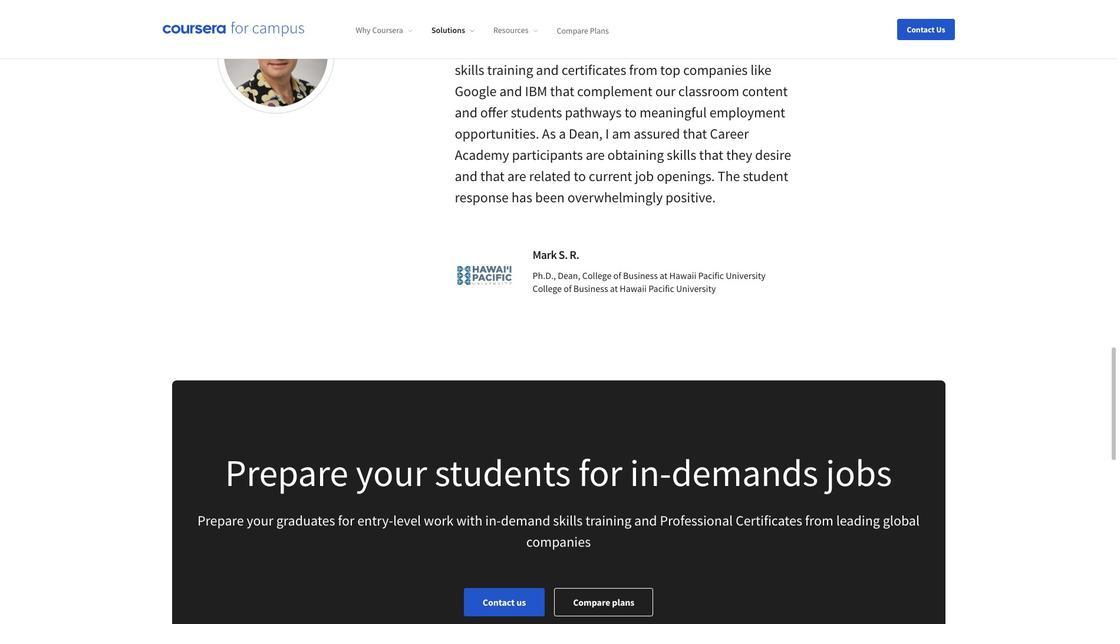 Task type: vqa. For each thing, say whether or not it's contained in the screenshot.
CAREER
yes



Task type: describe. For each thing, give the bounding box(es) containing it.
1 horizontal spatial business
[[624, 269, 658, 281]]

the
[[718, 167, 740, 185]]

1 vertical spatial university
[[726, 269, 766, 281]]

been
[[535, 188, 565, 206]]

1 vertical spatial are
[[508, 167, 527, 185]]

solutions link
[[432, 25, 475, 36]]

experiential
[[549, 39, 619, 58]]

for for entry-
[[338, 511, 355, 530]]

global
[[883, 511, 920, 530]]

1 vertical spatial in-
[[630, 449, 672, 496]]

pathways
[[565, 103, 622, 121]]

student
[[743, 167, 789, 185]]

related
[[529, 167, 571, 185]]

2 vertical spatial to
[[574, 167, 586, 185]]

demands
[[672, 449, 819, 496]]

that right ibm
[[550, 82, 575, 100]]

0 vertical spatial students
[[662, 18, 713, 36]]

in- inside coursera's career academy is helping hawaii pacific university fulfill its mission to offer students a practical, innovative, and experiential education, with in-demand skills training and certificates from top companies like google and ibm that complement our classroom content and offer students pathways to meaningful employment opportunities.   as a dean, i am assured that career academy participants are obtaining skills that they desire and that are related to current job openings. the student response has been overwhelmingly positive.
[[717, 39, 732, 58]]

prepare for prepare your students for in-demands jobs
[[225, 449, 349, 496]]

that up the
[[700, 146, 724, 164]]

contact us
[[907, 24, 946, 35]]

positive.
[[666, 188, 716, 206]]

contact us link
[[464, 588, 545, 616]]

certificates
[[562, 61, 627, 79]]

prepare your graduates for entry-level work with in-demand skills training and professional certificates from leading global companies
[[198, 511, 920, 551]]

0 horizontal spatial skills
[[455, 61, 485, 79]]

compare plans link
[[555, 588, 654, 616]]

fulfill
[[518, 18, 548, 36]]

college of business at hawaii pacific university image
[[455, 246, 514, 305]]

that up response
[[481, 167, 505, 185]]

ph.d.,
[[533, 269, 556, 281]]

0 horizontal spatial college
[[533, 282, 562, 294]]

1 horizontal spatial are
[[586, 146, 605, 164]]

mark s. r.
[[533, 247, 579, 262]]

1 vertical spatial of
[[564, 282, 572, 294]]

us
[[517, 596, 526, 608]]

ph.d., dean, college of business at hawaii pacific university college of business at hawaii pacific university
[[533, 269, 766, 294]]

university inside coursera's career academy is helping hawaii pacific university fulfill its mission to offer students a practical, innovative, and experiential education, with in-demand skills training and certificates from top companies like google and ibm that complement our classroom content and offer students pathways to meaningful employment opportunities.   as a dean, i am assured that career academy participants are obtaining skills that they desire and that are related to current job openings. the student response has been overwhelmingly positive.
[[455, 18, 515, 36]]

employment
[[710, 103, 786, 121]]

compare plans
[[573, 596, 635, 608]]

2 vertical spatial hawaii
[[620, 282, 647, 294]]

0 vertical spatial at
[[660, 269, 668, 281]]

1 horizontal spatial academy
[[561, 0, 616, 15]]

1 vertical spatial academy
[[455, 146, 509, 164]]

0 vertical spatial to
[[616, 18, 629, 36]]

opportunities.
[[455, 124, 540, 143]]

desire
[[756, 146, 792, 164]]

1 horizontal spatial offer
[[631, 18, 659, 36]]

1 vertical spatial pacific
[[699, 269, 724, 281]]

coursera
[[372, 25, 403, 36]]

innovative,
[[455, 39, 520, 58]]

work
[[424, 511, 454, 530]]

like
[[751, 61, 772, 79]]

and down fulfill
[[523, 39, 546, 58]]

in- inside prepare your graduates for entry-level work with in-demand skills training and professional certificates from leading global companies
[[486, 511, 501, 530]]

0 vertical spatial college
[[583, 269, 612, 281]]

coursera's career academy is helping hawaii pacific university fulfill its mission to offer students a practical, innovative, and experiential education, with in-demand skills training and certificates from top companies like google and ibm that complement our classroom content and offer students pathways to meaningful employment opportunities.   as a dean, i am assured that career academy participants are obtaining skills that they desire and that are related to current job openings. the student response has been overwhelmingly positive.
[[455, 0, 792, 206]]

meaningful
[[640, 103, 707, 121]]

education,
[[622, 39, 685, 58]]

coursera's
[[455, 0, 517, 15]]

why coursera
[[356, 25, 403, 36]]

1 horizontal spatial career
[[710, 124, 749, 143]]

0 horizontal spatial at
[[610, 282, 618, 294]]

assured
[[634, 124, 680, 143]]

companies inside coursera's career academy is helping hawaii pacific university fulfill its mission to offer students a practical, innovative, and experiential education, with in-demand skills training and certificates from top companies like google and ibm that complement our classroom content and offer students pathways to meaningful employment opportunities.   as a dean, i am assured that career academy participants are obtaining skills that they desire and that are related to current job openings. the student response has been overwhelmingly positive.
[[684, 61, 748, 79]]

graduates
[[276, 511, 335, 530]]

1 vertical spatial business
[[574, 282, 609, 294]]

for for in-
[[579, 449, 623, 496]]

s.
[[559, 247, 568, 262]]

contact us button
[[898, 19, 955, 40]]

resources link
[[494, 25, 538, 36]]

1 horizontal spatial university
[[677, 282, 716, 294]]

1 vertical spatial students
[[511, 103, 562, 121]]

pacific inside coursera's career academy is helping hawaii pacific university fulfill its mission to offer students a practical, innovative, and experiential education, with in-demand skills training and certificates from top companies like google and ibm that complement our classroom content and offer students pathways to meaningful employment opportunities.   as a dean, i am assured that career academy participants are obtaining skills that they desire and that are related to current job openings. the student response has been overwhelmingly positive.
[[721, 0, 760, 15]]

certificates
[[736, 511, 803, 530]]

with inside coursera's career academy is helping hawaii pacific university fulfill its mission to offer students a practical, innovative, and experiential education, with in-demand skills training and certificates from top companies like google and ibm that complement our classroom content and offer students pathways to meaningful employment opportunities.   as a dean, i am assured that career academy participants are obtaining skills that they desire and that are related to current job openings. the student response has been overwhelmingly positive.
[[688, 39, 714, 58]]

response
[[455, 188, 509, 206]]

1 vertical spatial to
[[625, 103, 637, 121]]

classroom
[[679, 82, 740, 100]]

and up ibm
[[536, 61, 559, 79]]

training inside coursera's career academy is helping hawaii pacific university fulfill its mission to offer students a practical, innovative, and experiential education, with in-demand skills training and certificates from top companies like google and ibm that complement our classroom content and offer students pathways to meaningful employment opportunities.   as a dean, i am assured that career academy participants are obtaining skills that they desire and that are related to current job openings. the student response has been overwhelmingly positive.
[[487, 61, 534, 79]]

and down google
[[455, 103, 478, 121]]

compare for compare plans
[[557, 25, 589, 36]]

leading
[[837, 511, 881, 530]]

complement
[[578, 82, 653, 100]]

2 vertical spatial pacific
[[649, 282, 675, 294]]

prepare your students for in-demands jobs
[[225, 449, 893, 496]]

they
[[727, 146, 753, 164]]

contact us
[[483, 596, 526, 608]]

job
[[635, 167, 654, 185]]



Task type: locate. For each thing, give the bounding box(es) containing it.
offer
[[631, 18, 659, 36], [481, 103, 508, 121]]

0 vertical spatial companies
[[684, 61, 748, 79]]

1 vertical spatial a
[[559, 124, 566, 143]]

0 vertical spatial hawaii
[[678, 0, 719, 15]]

0 horizontal spatial demand
[[501, 511, 551, 530]]

contact left the us
[[483, 596, 515, 608]]

1 horizontal spatial of
[[614, 269, 622, 281]]

contact inside contact us 'button'
[[907, 24, 935, 35]]

at
[[660, 269, 668, 281], [610, 282, 618, 294]]

0 vertical spatial skills
[[455, 61, 485, 79]]

overwhelmingly
[[568, 188, 663, 206]]

1 horizontal spatial your
[[356, 449, 427, 496]]

your left graduates
[[247, 511, 274, 530]]

skills down prepare your students for in-demands jobs
[[553, 511, 583, 530]]

1 vertical spatial from
[[806, 511, 834, 530]]

0 vertical spatial offer
[[631, 18, 659, 36]]

level
[[393, 511, 421, 530]]

that down meaningful
[[683, 124, 708, 143]]

resources
[[494, 25, 529, 36]]

0 horizontal spatial from
[[630, 61, 658, 79]]

ibm
[[525, 82, 548, 100]]

companies inside prepare your graduates for entry-level work with in-demand skills training and professional certificates from leading global companies
[[527, 533, 591, 551]]

google
[[455, 82, 497, 100]]

demand down prepare your students for in-demands jobs
[[501, 511, 551, 530]]

compare
[[557, 25, 589, 36], [573, 596, 611, 608]]

1 vertical spatial training
[[586, 511, 632, 530]]

jobs
[[826, 449, 893, 496]]

0 horizontal spatial your
[[247, 511, 274, 530]]

2 horizontal spatial university
[[726, 269, 766, 281]]

0 vertical spatial training
[[487, 61, 534, 79]]

business
[[624, 269, 658, 281], [574, 282, 609, 294]]

1 vertical spatial prepare
[[198, 511, 244, 530]]

to right related
[[574, 167, 586, 185]]

prepare inside prepare your graduates for entry-level work with in-demand skills training and professional certificates from leading global companies
[[198, 511, 244, 530]]

demand down practical,
[[732, 39, 782, 58]]

academy up the mission
[[561, 0, 616, 15]]

from left leading
[[806, 511, 834, 530]]

for
[[579, 449, 623, 496], [338, 511, 355, 530]]

to down is
[[616, 18, 629, 36]]

1 vertical spatial career
[[710, 124, 749, 143]]

0 horizontal spatial of
[[564, 282, 572, 294]]

1 horizontal spatial for
[[579, 449, 623, 496]]

compare up experiential
[[557, 25, 589, 36]]

0 vertical spatial with
[[688, 39, 714, 58]]

your inside prepare your graduates for entry-level work with in-demand skills training and professional certificates from leading global companies
[[247, 511, 274, 530]]

am
[[612, 124, 631, 143]]

0 vertical spatial prepare
[[225, 449, 349, 496]]

0 vertical spatial pacific
[[721, 0, 760, 15]]

0 vertical spatial compare
[[557, 25, 589, 36]]

has
[[512, 188, 533, 206]]

practical,
[[726, 18, 781, 36]]

in-
[[717, 39, 732, 58], [630, 449, 672, 496], [486, 511, 501, 530]]

our
[[656, 82, 676, 100]]

0 vertical spatial from
[[630, 61, 658, 79]]

a left practical,
[[716, 18, 723, 36]]

to up the am
[[625, 103, 637, 121]]

0 vertical spatial of
[[614, 269, 622, 281]]

mark
[[533, 247, 557, 262]]

contact left 'us'
[[907, 24, 935, 35]]

college
[[583, 269, 612, 281], [533, 282, 562, 294]]

2 vertical spatial students
[[435, 449, 571, 496]]

training inside prepare your graduates for entry-level work with in-demand skills training and professional certificates from leading global companies
[[586, 511, 632, 530]]

compare left plans
[[573, 596, 611, 608]]

1 horizontal spatial at
[[660, 269, 668, 281]]

0 vertical spatial career
[[519, 0, 558, 15]]

1 vertical spatial for
[[338, 511, 355, 530]]

demand inside coursera's career academy is helping hawaii pacific university fulfill its mission to offer students a practical, innovative, and experiential education, with in-demand skills training and certificates from top companies like google and ibm that complement our classroom content and offer students pathways to meaningful employment opportunities.   as a dean, i am assured that career academy participants are obtaining skills that they desire and that are related to current job openings. the student response has been overwhelmingly positive.
[[732, 39, 782, 58]]

mark s. r. image
[[224, 3, 328, 107]]

with right work
[[457, 511, 483, 530]]

compare plans link
[[557, 25, 609, 36]]

your
[[356, 449, 427, 496], [247, 511, 274, 530]]

content
[[743, 82, 788, 100]]

i
[[606, 124, 610, 143]]

1 horizontal spatial with
[[688, 39, 714, 58]]

career up the they
[[710, 124, 749, 143]]

1 horizontal spatial in-
[[630, 449, 672, 496]]

obtaining
[[608, 146, 664, 164]]

0 horizontal spatial offer
[[481, 103, 508, 121]]

0 vertical spatial are
[[586, 146, 605, 164]]

1 horizontal spatial contact
[[907, 24, 935, 35]]

compare plans
[[557, 25, 609, 36]]

openings.
[[657, 167, 715, 185]]

plans
[[612, 596, 635, 608]]

a
[[716, 18, 723, 36], [559, 124, 566, 143]]

training
[[487, 61, 534, 79], [586, 511, 632, 530]]

0 vertical spatial a
[[716, 18, 723, 36]]

1 vertical spatial at
[[610, 282, 618, 294]]

coursera for campus image
[[163, 21, 304, 37]]

professional
[[660, 511, 733, 530]]

0 horizontal spatial academy
[[455, 146, 509, 164]]

2 vertical spatial in-
[[486, 511, 501, 530]]

offer down helping
[[631, 18, 659, 36]]

your for graduates
[[247, 511, 274, 530]]

prepare for prepare your graduates for entry-level work with in-demand skills training and professional certificates from leading global companies
[[198, 511, 244, 530]]

2 vertical spatial skills
[[553, 511, 583, 530]]

2 vertical spatial university
[[677, 282, 716, 294]]

its
[[551, 18, 565, 36]]

participants
[[512, 146, 583, 164]]

current
[[589, 167, 633, 185]]

contact for contact us
[[907, 24, 935, 35]]

with inside prepare your graduates for entry-level work with in-demand skills training and professional certificates from leading global companies
[[457, 511, 483, 530]]

are
[[586, 146, 605, 164], [508, 167, 527, 185]]

dean, inside ph.d., dean, college of business at hawaii pacific university college of business at hawaii pacific university
[[558, 269, 581, 281]]

0 horizontal spatial for
[[338, 511, 355, 530]]

entry-
[[358, 511, 393, 530]]

with up classroom
[[688, 39, 714, 58]]

compare for compare plans
[[573, 596, 611, 608]]

prepare
[[225, 449, 349, 496], [198, 511, 244, 530]]

a right as
[[559, 124, 566, 143]]

0 horizontal spatial contact
[[483, 596, 515, 608]]

contact for contact us
[[483, 596, 515, 608]]

top
[[661, 61, 681, 79]]

dean, inside coursera's career academy is helping hawaii pacific university fulfill its mission to offer students a practical, innovative, and experiential education, with in-demand skills training and certificates from top companies like google and ibm that complement our classroom content and offer students pathways to meaningful employment opportunities.   as a dean, i am assured that career academy participants are obtaining skills that they desire and that are related to current job openings. the student response has been overwhelmingly positive.
[[569, 124, 603, 143]]

why
[[356, 25, 371, 36]]

as
[[542, 124, 556, 143]]

are up the current
[[586, 146, 605, 164]]

for inside prepare your graduates for entry-level work with in-demand skills training and professional certificates from leading global companies
[[338, 511, 355, 530]]

1 horizontal spatial training
[[586, 511, 632, 530]]

demand
[[732, 39, 782, 58], [501, 511, 551, 530]]

1 horizontal spatial demand
[[732, 39, 782, 58]]

university
[[455, 18, 515, 36], [726, 269, 766, 281], [677, 282, 716, 294]]

dean, left i
[[569, 124, 603, 143]]

why coursera link
[[356, 25, 413, 36]]

is
[[618, 0, 628, 15]]

0 vertical spatial in-
[[717, 39, 732, 58]]

solutions
[[432, 25, 465, 36]]

demand inside prepare your graduates for entry-level work with in-demand skills training and professional certificates from leading global companies
[[501, 511, 551, 530]]

helping
[[631, 0, 675, 15]]

that
[[550, 82, 575, 100], [683, 124, 708, 143], [700, 146, 724, 164], [481, 167, 505, 185]]

0 horizontal spatial companies
[[527, 533, 591, 551]]

skills inside prepare your graduates for entry-level work with in-demand skills training and professional certificates from leading global companies
[[553, 511, 583, 530]]

0 horizontal spatial business
[[574, 282, 609, 294]]

1 horizontal spatial a
[[716, 18, 723, 36]]

hawaii
[[678, 0, 719, 15], [670, 269, 697, 281], [620, 282, 647, 294]]

0 horizontal spatial are
[[508, 167, 527, 185]]

career up fulfill
[[519, 0, 558, 15]]

0 horizontal spatial with
[[457, 511, 483, 530]]

mission
[[568, 18, 614, 36]]

contact
[[907, 24, 935, 35], [483, 596, 515, 608]]

1 vertical spatial offer
[[481, 103, 508, 121]]

dean,
[[569, 124, 603, 143], [558, 269, 581, 281]]

1 vertical spatial hawaii
[[670, 269, 697, 281]]

pacific
[[721, 0, 760, 15], [699, 269, 724, 281], [649, 282, 675, 294]]

0 vertical spatial academy
[[561, 0, 616, 15]]

2 horizontal spatial in-
[[717, 39, 732, 58]]

us
[[937, 24, 946, 35]]

academy
[[561, 0, 616, 15], [455, 146, 509, 164]]

1 horizontal spatial from
[[806, 511, 834, 530]]

1 vertical spatial contact
[[483, 596, 515, 608]]

from down education,
[[630, 61, 658, 79]]

of
[[614, 269, 622, 281], [564, 282, 572, 294]]

r.
[[570, 247, 579, 262]]

0 horizontal spatial a
[[559, 124, 566, 143]]

your up level in the left of the page
[[356, 449, 427, 496]]

skills up google
[[455, 61, 485, 79]]

academy down opportunities.
[[455, 146, 509, 164]]

1 horizontal spatial companies
[[684, 61, 748, 79]]

0 vertical spatial university
[[455, 18, 515, 36]]

0 vertical spatial for
[[579, 449, 623, 496]]

career
[[519, 0, 558, 15], [710, 124, 749, 143]]

1 vertical spatial skills
[[667, 146, 697, 164]]

1 horizontal spatial skills
[[553, 511, 583, 530]]

1 vertical spatial with
[[457, 511, 483, 530]]

1 vertical spatial demand
[[501, 511, 551, 530]]

with
[[688, 39, 714, 58], [457, 511, 483, 530]]

from inside prepare your graduates for entry-level work with in-demand skills training and professional certificates from leading global companies
[[806, 511, 834, 530]]

0 vertical spatial dean,
[[569, 124, 603, 143]]

from
[[630, 61, 658, 79], [806, 511, 834, 530]]

offer up opportunities.
[[481, 103, 508, 121]]

and left ibm
[[500, 82, 523, 100]]

and inside prepare your graduates for entry-level work with in-demand skills training and professional certificates from leading global companies
[[635, 511, 658, 530]]

plans
[[590, 25, 609, 36]]

college down the ph.d.,
[[533, 282, 562, 294]]

are up has
[[508, 167, 527, 185]]

and left professional
[[635, 511, 658, 530]]

2 horizontal spatial skills
[[667, 146, 697, 164]]

skills up 'openings.'
[[667, 146, 697, 164]]

1 vertical spatial compare
[[573, 596, 611, 608]]

1 vertical spatial dean,
[[558, 269, 581, 281]]

0 horizontal spatial in-
[[486, 511, 501, 530]]

to
[[616, 18, 629, 36], [625, 103, 637, 121], [574, 167, 586, 185]]

1 vertical spatial college
[[533, 282, 562, 294]]

0 vertical spatial contact
[[907, 24, 935, 35]]

students
[[662, 18, 713, 36], [511, 103, 562, 121], [435, 449, 571, 496]]

dean, down r.
[[558, 269, 581, 281]]

0 horizontal spatial career
[[519, 0, 558, 15]]

your for students
[[356, 449, 427, 496]]

0 vertical spatial business
[[624, 269, 658, 281]]

1 horizontal spatial college
[[583, 269, 612, 281]]

1 vertical spatial your
[[247, 511, 274, 530]]

skills
[[455, 61, 485, 79], [667, 146, 697, 164], [553, 511, 583, 530]]

1 vertical spatial companies
[[527, 533, 591, 551]]

0 vertical spatial your
[[356, 449, 427, 496]]

college right the ph.d.,
[[583, 269, 612, 281]]

hawaii inside coursera's career academy is helping hawaii pacific university fulfill its mission to offer students a practical, innovative, and experiential education, with in-demand skills training and certificates from top companies like google and ibm that complement our classroom content and offer students pathways to meaningful employment opportunities.   as a dean, i am assured that career academy participants are obtaining skills that they desire and that are related to current job openings. the student response has been overwhelmingly positive.
[[678, 0, 719, 15]]

from inside coursera's career academy is helping hawaii pacific university fulfill its mission to offer students a practical, innovative, and experiential education, with in-demand skills training and certificates from top companies like google and ibm that complement our classroom content and offer students pathways to meaningful employment opportunities.   as a dean, i am assured that career academy participants are obtaining skills that they desire and that are related to current job openings. the student response has been overwhelmingly positive.
[[630, 61, 658, 79]]

and up response
[[455, 167, 478, 185]]



